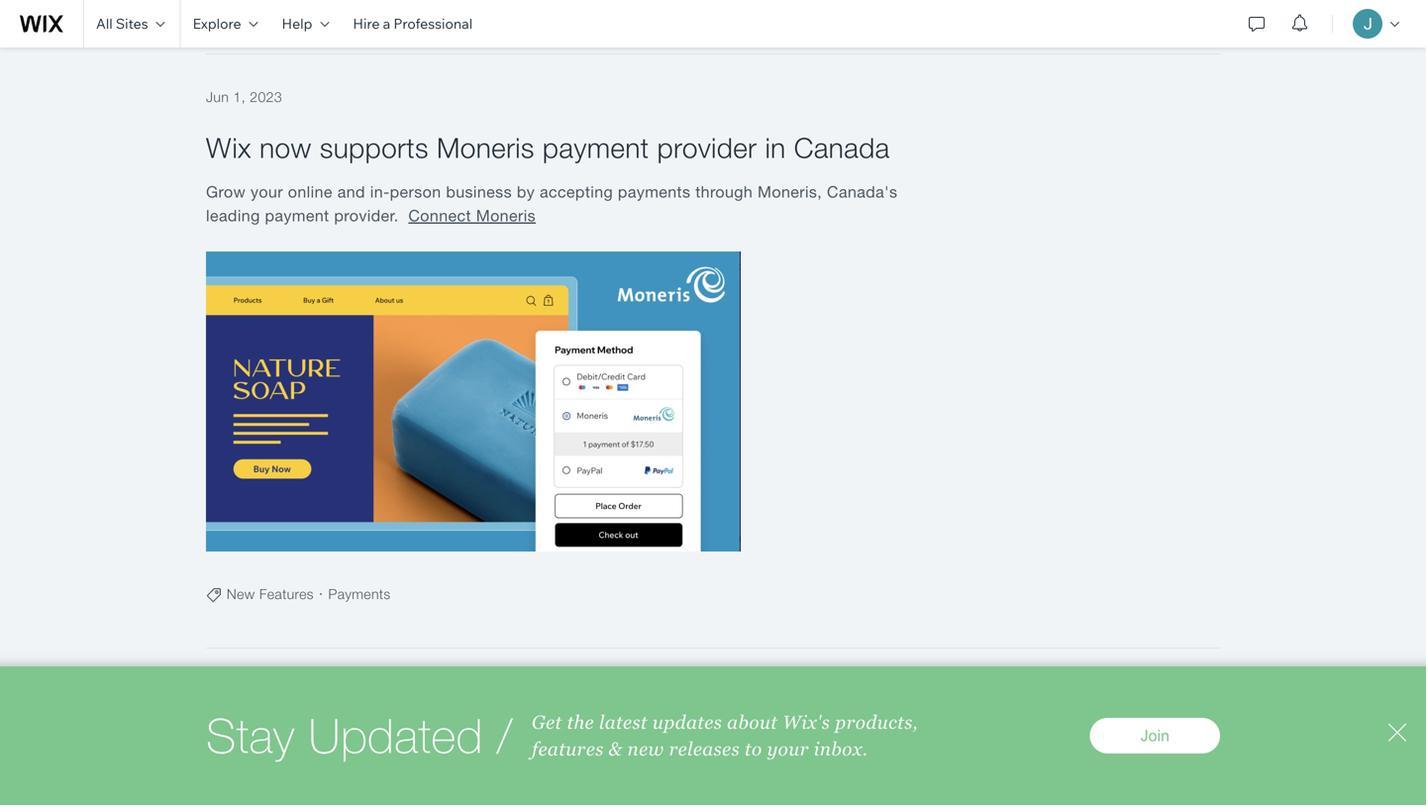 Task type: describe. For each thing, give the bounding box(es) containing it.
help button
[[270, 0, 341, 48]]

explore
[[193, 15, 241, 32]]

all sites
[[96, 15, 148, 32]]

a
[[383, 15, 390, 32]]

sites
[[116, 15, 148, 32]]

professional
[[394, 15, 473, 32]]



Task type: vqa. For each thing, say whether or not it's contained in the screenshot.
EXPLORE
yes



Task type: locate. For each thing, give the bounding box(es) containing it.
help
[[282, 15, 312, 32]]

hire a professional
[[353, 15, 473, 32]]

hire
[[353, 15, 380, 32]]

hire a professional link
[[341, 0, 484, 48]]

all
[[96, 15, 113, 32]]



